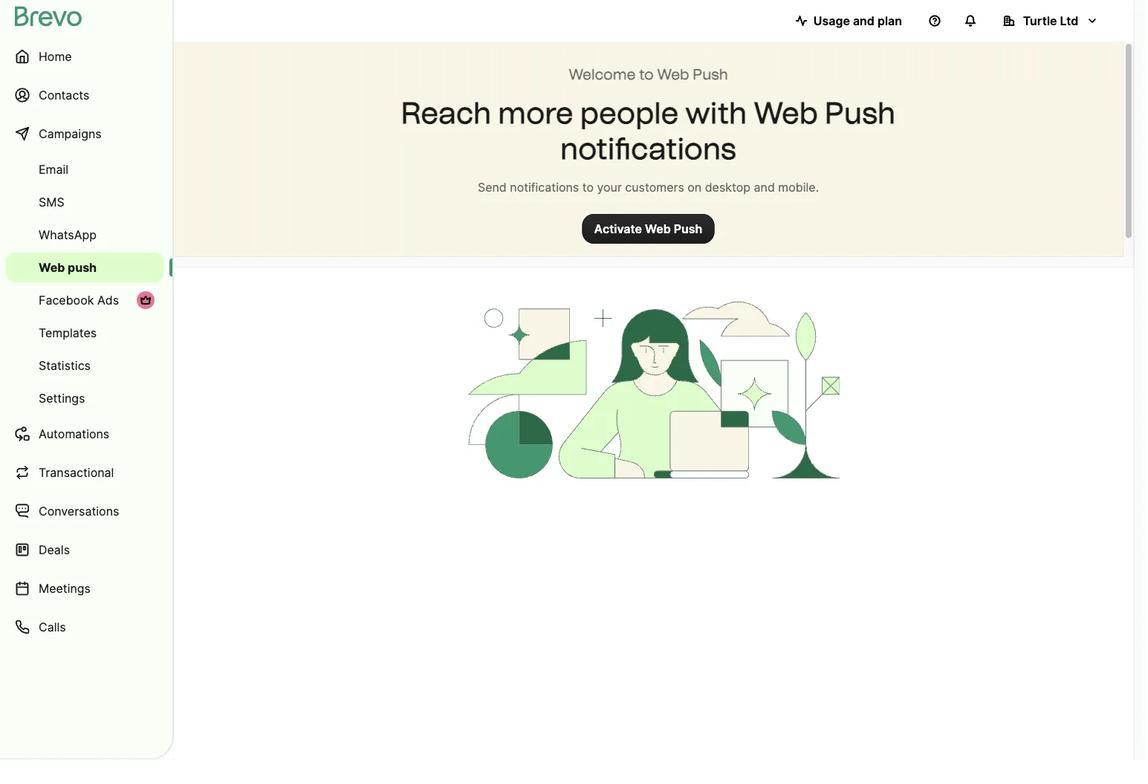 Task type: describe. For each thing, give the bounding box(es) containing it.
campaigns link
[[6, 116, 164, 152]]

activate web push button
[[583, 214, 715, 244]]

send notifications to your customers on desktop and mobile .
[[478, 180, 819, 194]]

conversations
[[39, 504, 119, 519]]

email
[[39, 162, 68, 177]]

home
[[39, 49, 72, 64]]

facebook
[[39, 293, 94, 307]]

automations link
[[6, 416, 164, 452]]

settings link
[[6, 384, 164, 413]]

ltd
[[1061, 13, 1079, 28]]

templates
[[39, 326, 97, 340]]

web push link
[[6, 253, 164, 283]]

calls link
[[6, 610, 164, 645]]

reach
[[401, 95, 492, 131]]

campaigns
[[39, 126, 102, 141]]

with
[[686, 95, 747, 131]]

1 horizontal spatial to
[[639, 65, 654, 83]]

meetings link
[[6, 571, 164, 607]]

statistics
[[39, 358, 91, 373]]

usage and plan
[[814, 13, 903, 28]]

turtle
[[1024, 13, 1058, 28]]

email link
[[6, 155, 164, 184]]

push inside reach more people with web push notifications
[[825, 95, 896, 131]]

1 vertical spatial notifications
[[510, 180, 579, 194]]

welcome to web push
[[569, 65, 729, 83]]

your
[[597, 180, 622, 194]]

statistics link
[[6, 351, 164, 381]]

welcome
[[569, 65, 636, 83]]

contacts link
[[6, 77, 164, 113]]

sms link
[[6, 187, 164, 217]]

mobile
[[779, 180, 816, 194]]

activate web push
[[595, 222, 703, 236]]

send
[[478, 180, 507, 194]]

automations
[[39, 427, 109, 441]]

web up with
[[657, 65, 690, 83]]

conversations link
[[6, 494, 164, 529]]

calls
[[39, 620, 66, 635]]

deals link
[[6, 532, 164, 568]]



Task type: locate. For each thing, give the bounding box(es) containing it.
to
[[639, 65, 654, 83], [583, 180, 594, 194]]

to left your at the right of the page
[[583, 180, 594, 194]]

usage and plan button
[[784, 6, 915, 36]]

0 vertical spatial and
[[853, 13, 875, 28]]

contacts
[[39, 88, 89, 102]]

and
[[853, 13, 875, 28], [754, 180, 775, 194]]

deals
[[39, 543, 70, 557]]

left___rvooi image
[[140, 294, 152, 306]]

notifications up send notifications to your customers on desktop and mobile . at the top of the page
[[561, 131, 737, 167]]

.
[[816, 180, 819, 194]]

usage
[[814, 13, 851, 28]]

desktop
[[705, 180, 751, 194]]

and left plan
[[853, 13, 875, 28]]

transactional link
[[6, 455, 164, 491]]

1 vertical spatial push
[[825, 95, 896, 131]]

1 vertical spatial and
[[754, 180, 775, 194]]

0 horizontal spatial and
[[754, 180, 775, 194]]

web right activate
[[645, 222, 671, 236]]

sms
[[39, 195, 64, 209]]

facebook ads
[[39, 293, 119, 307]]

web
[[657, 65, 690, 83], [754, 95, 819, 131], [645, 222, 671, 236], [39, 260, 65, 275]]

activate
[[595, 222, 642, 236]]

on
[[688, 180, 702, 194]]

0 vertical spatial to
[[639, 65, 654, 83]]

settings
[[39, 391, 85, 406]]

whatsapp link
[[6, 220, 164, 250]]

notifications
[[561, 131, 737, 167], [510, 180, 579, 194]]

push
[[68, 260, 97, 275]]

2 vertical spatial push
[[674, 222, 703, 236]]

more
[[498, 95, 574, 131]]

to up people
[[639, 65, 654, 83]]

customers
[[626, 180, 685, 194]]

0 vertical spatial push
[[693, 65, 729, 83]]

whatsapp
[[39, 228, 97, 242]]

notifications inside reach more people with web push notifications
[[561, 131, 737, 167]]

templates link
[[6, 318, 164, 348]]

notifications right send
[[510, 180, 579, 194]]

web push
[[39, 260, 97, 275]]

turtle ltd
[[1024, 13, 1079, 28]]

0 vertical spatial notifications
[[561, 131, 737, 167]]

push
[[693, 65, 729, 83], [825, 95, 896, 131], [674, 222, 703, 236]]

web left push
[[39, 260, 65, 275]]

ads
[[97, 293, 119, 307]]

web right with
[[754, 95, 819, 131]]

push inside button
[[674, 222, 703, 236]]

and left mobile
[[754, 180, 775, 194]]

facebook ads link
[[6, 286, 164, 315]]

plan
[[878, 13, 903, 28]]

home link
[[6, 39, 164, 74]]

web inside reach more people with web push notifications
[[754, 95, 819, 131]]

turtle ltd button
[[992, 6, 1111, 36]]

web inside button
[[645, 222, 671, 236]]

0 horizontal spatial to
[[583, 180, 594, 194]]

1 vertical spatial to
[[583, 180, 594, 194]]

reach more people with web push notifications
[[401, 95, 896, 167]]

1 horizontal spatial and
[[853, 13, 875, 28]]

transactional
[[39, 465, 114, 480]]

people
[[580, 95, 679, 131]]

and inside button
[[853, 13, 875, 28]]

meetings
[[39, 581, 91, 596]]



Task type: vqa. For each thing, say whether or not it's contained in the screenshot.
create to the right
no



